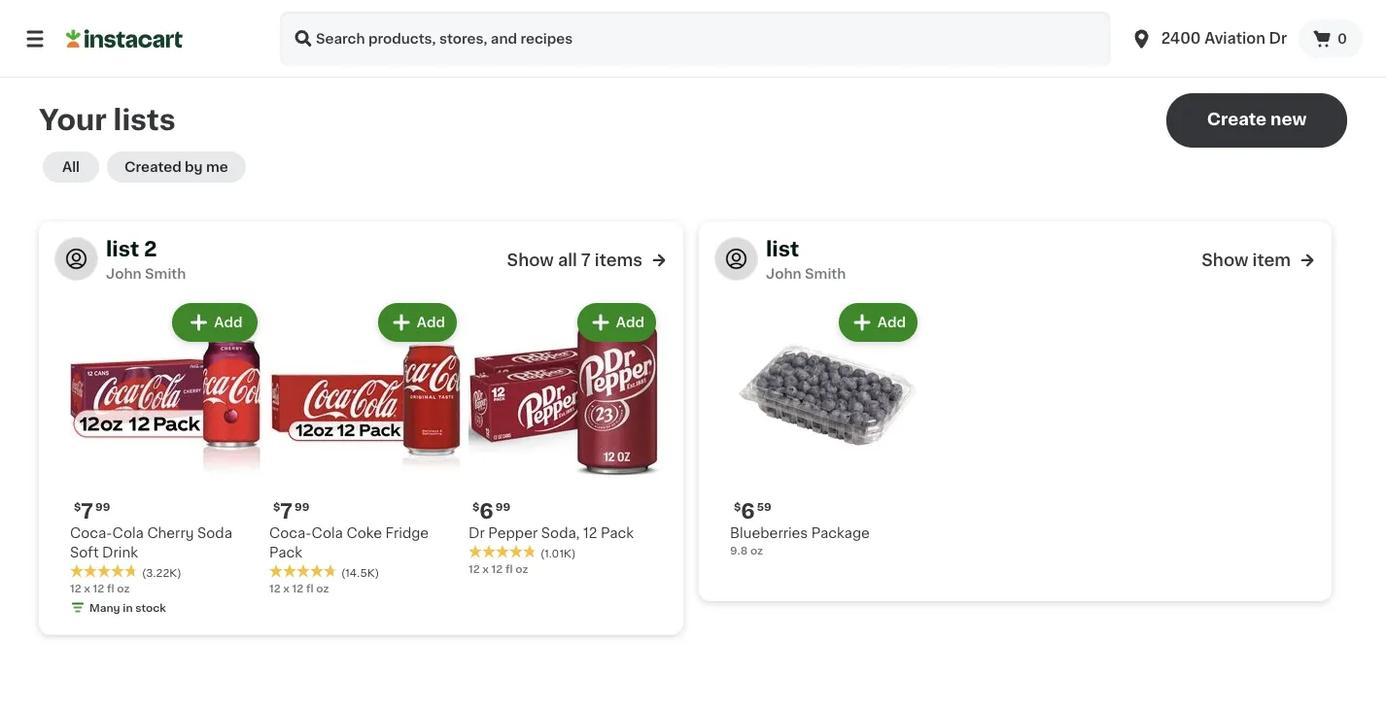 Task type: locate. For each thing, give the bounding box(es) containing it.
0 horizontal spatial smith
[[145, 267, 186, 281]]

99 up coca-cola coke fridge pack at the bottom left of page
[[295, 502, 310, 513]]

0 horizontal spatial 12 x 12 fl oz
[[70, 584, 130, 594]]

2 horizontal spatial 99
[[496, 502, 511, 513]]

fl for coca-cola coke fridge pack
[[306, 584, 314, 594]]

1 coca- from the left
[[70, 527, 112, 541]]

1 vertical spatial pack
[[269, 547, 302, 560]]

Search field
[[280, 12, 1111, 66]]

dr pepper soda, 12 pack
[[469, 527, 634, 541]]

1 cola from the left
[[112, 527, 144, 541]]

6
[[480, 501, 494, 522], [741, 501, 755, 522]]

x down coca-cola coke fridge pack at the bottom left of page
[[283, 584, 290, 594]]

coca- for soft
[[70, 527, 112, 541]]

0 horizontal spatial cola
[[112, 527, 144, 541]]

12 x 12 fl oz for coca-cola coke fridge pack
[[269, 584, 329, 594]]

pack for 6
[[601, 527, 634, 541]]

1 horizontal spatial show
[[1202, 252, 1249, 269]]

1 horizontal spatial $ 7 99
[[273, 501, 310, 522]]

create
[[1208, 111, 1267, 128]]

12 x 12 fl oz for dr pepper soda, 12 pack
[[469, 564, 528, 575]]

$ for coca-cola cherry soda soft drink
[[74, 502, 81, 513]]

★★★★★
[[469, 546, 537, 559], [469, 546, 537, 559], [70, 565, 138, 579], [70, 565, 138, 579], [269, 565, 337, 579], [269, 565, 337, 579]]

pack
[[601, 527, 634, 541], [269, 547, 302, 560]]

12 x 12 fl oz up "many"
[[70, 584, 130, 594]]

oz right 9.8
[[751, 546, 763, 557]]

1 horizontal spatial fl
[[306, 584, 314, 594]]

0 horizontal spatial john
[[106, 267, 142, 281]]

0 horizontal spatial 7
[[81, 501, 93, 522]]

0 horizontal spatial dr
[[469, 527, 485, 541]]

2 list from the left
[[766, 239, 799, 259]]

coca- up soft
[[70, 527, 112, 541]]

aviation
[[1205, 32, 1266, 46]]

2 smith from the left
[[805, 267, 846, 281]]

$ up soft
[[74, 502, 81, 513]]

2400 aviation dr button
[[1131, 12, 1288, 66]]

1 horizontal spatial x
[[283, 584, 290, 594]]

cola inside coca-cola coke fridge pack
[[312, 527, 343, 541]]

list inside list 2 john smith
[[106, 239, 139, 259]]

cola up drink at left
[[112, 527, 144, 541]]

add
[[216, 316, 245, 330], [417, 316, 445, 330], [616, 316, 645, 330], [878, 316, 906, 330]]

oz
[[751, 546, 763, 557], [516, 564, 528, 575], [117, 584, 130, 594], [316, 584, 329, 594]]

add for dr pepper soda, 12 pack
[[616, 316, 645, 330]]

$ 6 99
[[473, 501, 511, 522]]

0 horizontal spatial pack
[[269, 547, 302, 560]]

7
[[581, 252, 591, 269], [81, 501, 93, 522], [280, 501, 293, 522]]

coca- left coke
[[269, 527, 312, 541]]

99 up drink at left
[[95, 502, 110, 513]]

0 horizontal spatial x
[[84, 584, 90, 594]]

99 for coca-cola cherry soda soft drink
[[95, 502, 110, 513]]

product group
[[70, 300, 262, 620], [269, 300, 461, 597], [469, 300, 660, 577], [730, 300, 922, 559]]

many
[[89, 603, 120, 614]]

3 99 from the left
[[496, 502, 511, 513]]

12 x 12 fl oz for coca-cola cherry soda soft drink
[[70, 584, 130, 594]]

x
[[483, 564, 489, 575], [84, 584, 90, 594], [283, 584, 290, 594]]

show item
[[1202, 252, 1291, 269]]

1 add button from the left
[[178, 305, 256, 340]]

fl for coca-cola cherry soda soft drink
[[107, 584, 114, 594]]

59
[[757, 502, 772, 513]]

coca- inside coca-cola coke fridge pack
[[269, 527, 312, 541]]

0 vertical spatial pack
[[601, 527, 634, 541]]

0 horizontal spatial list
[[106, 239, 139, 259]]

1 horizontal spatial coca-
[[269, 527, 312, 541]]

john inside list john smith
[[766, 267, 802, 281]]

show
[[507, 252, 554, 269], [1202, 252, 1249, 269]]

6 up pepper
[[480, 501, 494, 522]]

12 x 12 fl oz
[[469, 564, 528, 575], [70, 584, 130, 594], [269, 584, 329, 594]]

list for list
[[766, 239, 799, 259]]

1 horizontal spatial cola
[[312, 527, 343, 541]]

0 horizontal spatial 6
[[480, 501, 494, 522]]

oz for coca-cola cherry soda soft drink
[[117, 584, 130, 594]]

dr right aviation
[[1270, 32, 1288, 46]]

$ 7 99 up coca-cola coke fridge pack at the bottom left of page
[[273, 501, 310, 522]]

package
[[812, 527, 870, 541]]

(14.5k)
[[341, 568, 379, 579]]

fl down coca-cola coke fridge pack at the bottom left of page
[[306, 584, 314, 594]]

2 coca- from the left
[[269, 527, 312, 541]]

1 smith from the left
[[145, 267, 186, 281]]

dr inside product group
[[469, 527, 485, 541]]

1 $ 7 99 from the left
[[74, 501, 110, 522]]

cola inside coca-cola cherry soda soft drink
[[112, 527, 144, 541]]

john
[[106, 267, 142, 281], [766, 267, 802, 281]]

2 horizontal spatial fl
[[506, 564, 513, 575]]

1 list from the left
[[106, 239, 139, 259]]

12 x 12 fl oz down coca-cola coke fridge pack at the bottom left of page
[[269, 584, 329, 594]]

cola left coke
[[312, 527, 343, 541]]

1 add from the left
[[216, 316, 245, 330]]

list
[[106, 239, 139, 259], [766, 239, 799, 259]]

9.8
[[730, 546, 748, 557]]

1 vertical spatial dr
[[469, 527, 485, 541]]

1 horizontal spatial 7
[[280, 501, 293, 522]]

2 cola from the left
[[312, 527, 343, 541]]

2 john from the left
[[766, 267, 802, 281]]

created by me
[[124, 160, 228, 174]]

1 6 from the left
[[480, 501, 494, 522]]

x up "many"
[[84, 584, 90, 594]]

fl
[[506, 564, 513, 575], [107, 584, 114, 594], [306, 584, 314, 594]]

0 horizontal spatial show
[[507, 252, 554, 269]]

(1.01k)
[[541, 548, 576, 559]]

cola for cherry
[[112, 527, 144, 541]]

$ up coca-cola coke fridge pack at the bottom left of page
[[273, 502, 280, 513]]

12
[[583, 527, 597, 541], [469, 564, 480, 575], [492, 564, 503, 575], [70, 584, 81, 594], [93, 584, 104, 594], [269, 584, 281, 594], [292, 584, 304, 594]]

1 horizontal spatial smith
[[805, 267, 846, 281]]

1 horizontal spatial 6
[[741, 501, 755, 522]]

1 99 from the left
[[95, 502, 110, 513]]

2 6 from the left
[[741, 501, 755, 522]]

cherry
[[147, 527, 194, 541]]

3 $ from the left
[[473, 502, 480, 513]]

oz down pepper
[[516, 564, 528, 575]]

fl up "many"
[[107, 584, 114, 594]]

$ up dr pepper soda, 12 pack
[[473, 502, 480, 513]]

many in stock
[[89, 603, 166, 614]]

show left item
[[1202, 252, 1249, 269]]

by
[[185, 160, 203, 174]]

new
[[1271, 111, 1307, 128]]

$ 6 59
[[734, 501, 772, 522]]

None search field
[[280, 12, 1111, 66]]

0 horizontal spatial 99
[[95, 502, 110, 513]]

1 horizontal spatial 12 x 12 fl oz
[[269, 584, 329, 594]]

7 right all
[[581, 252, 591, 269]]

1 horizontal spatial 99
[[295, 502, 310, 513]]

coca-
[[70, 527, 112, 541], [269, 527, 312, 541]]

2 99 from the left
[[295, 502, 310, 513]]

$ left 59
[[734, 502, 741, 513]]

2400 aviation dr button
[[1119, 12, 1299, 66]]

2 product group from the left
[[269, 300, 461, 597]]

1 horizontal spatial dr
[[1270, 32, 1288, 46]]

99
[[95, 502, 110, 513], [295, 502, 310, 513], [496, 502, 511, 513]]

1 horizontal spatial john
[[766, 267, 802, 281]]

x for dr pepper soda, 12 pack
[[483, 564, 489, 575]]

cola for coke
[[312, 527, 343, 541]]

all button
[[43, 152, 99, 183]]

6 left 59
[[741, 501, 755, 522]]

add button for dr pepper soda, 12 pack
[[579, 305, 654, 340]]

add button
[[178, 305, 256, 340], [380, 305, 455, 340], [579, 305, 654, 340], [841, 305, 916, 340]]

1 $ from the left
[[74, 502, 81, 513]]

2 horizontal spatial 12 x 12 fl oz
[[469, 564, 528, 575]]

fl down pepper
[[506, 564, 513, 575]]

1 show from the left
[[507, 252, 554, 269]]

x down pepper
[[483, 564, 489, 575]]

$ 7 99 for coca-cola cherry soda soft drink
[[74, 501, 110, 522]]

cola
[[112, 527, 144, 541], [312, 527, 343, 541]]

2 horizontal spatial x
[[483, 564, 489, 575]]

smith inside list john smith
[[805, 267, 846, 281]]

99 inside the $ 6 99
[[496, 502, 511, 513]]

oz up many in stock
[[117, 584, 130, 594]]

0 vertical spatial dr
[[1270, 32, 1288, 46]]

show left all
[[507, 252, 554, 269]]

coca- inside coca-cola cherry soda soft drink
[[70, 527, 112, 541]]

$ inside the $ 6 99
[[473, 502, 480, 513]]

smith
[[145, 267, 186, 281], [805, 267, 846, 281]]

1 john from the left
[[106, 267, 142, 281]]

oz down coca-cola coke fridge pack at the bottom left of page
[[316, 584, 329, 594]]

12 x 12 fl oz down pepper
[[469, 564, 528, 575]]

$ for dr pepper soda, 12 pack
[[473, 502, 480, 513]]

dr inside popup button
[[1270, 32, 1288, 46]]

soda
[[197, 527, 232, 541]]

1 product group from the left
[[70, 300, 262, 620]]

$
[[74, 502, 81, 513], [273, 502, 280, 513], [473, 502, 480, 513], [734, 502, 741, 513]]

1 horizontal spatial pack
[[601, 527, 634, 541]]

2 $ from the left
[[273, 502, 280, 513]]

1 horizontal spatial list
[[766, 239, 799, 259]]

2
[[144, 239, 157, 259]]

4 $ from the left
[[734, 502, 741, 513]]

3 add from the left
[[616, 316, 645, 330]]

0 horizontal spatial coca-
[[70, 527, 112, 541]]

your lists
[[39, 106, 176, 134]]

list inside list john smith
[[766, 239, 799, 259]]

$ 7 99
[[74, 501, 110, 522], [273, 501, 310, 522]]

pack inside coca-cola coke fridge pack
[[269, 547, 302, 560]]

oz inside blueberries package 9.8 oz
[[751, 546, 763, 557]]

0 horizontal spatial $ 7 99
[[74, 501, 110, 522]]

all
[[558, 252, 578, 269]]

dr
[[1270, 32, 1288, 46], [469, 527, 485, 541]]

2 show from the left
[[1202, 252, 1249, 269]]

7 up coca-cola coke fridge pack at the bottom left of page
[[280, 501, 293, 522]]

x for coca-cola coke fridge pack
[[283, 584, 290, 594]]

list john smith
[[766, 239, 846, 281]]

7 up soft
[[81, 501, 93, 522]]

2 add from the left
[[417, 316, 445, 330]]

your
[[39, 106, 107, 134]]

x for coca-cola cherry soda soft drink
[[84, 584, 90, 594]]

$ 7 99 up soft
[[74, 501, 110, 522]]

dr down the $ 6 99
[[469, 527, 485, 541]]

3 add button from the left
[[579, 305, 654, 340]]

0 horizontal spatial fl
[[107, 584, 114, 594]]

add button for coca-cola cherry soda soft drink
[[178, 305, 256, 340]]

create new
[[1208, 111, 1307, 128]]

create new button
[[1167, 93, 1348, 148]]

99 up pepper
[[496, 502, 511, 513]]

2 $ 7 99 from the left
[[273, 501, 310, 522]]

2 add button from the left
[[380, 305, 455, 340]]

instacart logo image
[[66, 27, 183, 51]]



Task type: vqa. For each thing, say whether or not it's contained in the screenshot.
$4.99 Original price: $7.75 Element
no



Task type: describe. For each thing, give the bounding box(es) containing it.
list for list 2
[[106, 239, 139, 259]]

99 for dr pepper soda, 12 pack
[[496, 502, 511, 513]]

add button for coca-cola coke fridge pack
[[380, 305, 455, 340]]

items
[[595, 252, 643, 269]]

4 add button from the left
[[841, 305, 916, 340]]

0
[[1338, 32, 1348, 46]]

blueberries
[[730, 527, 808, 541]]

blueberries package 9.8 oz
[[730, 527, 870, 557]]

stock
[[135, 603, 166, 614]]

99 for coca-cola coke fridge pack
[[295, 502, 310, 513]]

3 product group from the left
[[469, 300, 660, 577]]

2 horizontal spatial 7
[[581, 252, 591, 269]]

in
[[123, 603, 133, 614]]

4 add from the left
[[878, 316, 906, 330]]

show for 2
[[507, 252, 554, 269]]

$ for coca-cola coke fridge pack
[[273, 502, 280, 513]]

oz for dr pepper soda, 12 pack
[[516, 564, 528, 575]]

soft
[[70, 547, 99, 560]]

coca-cola coke fridge pack
[[269, 527, 429, 560]]

all
[[62, 160, 80, 174]]

coca-cola cherry soda soft drink
[[70, 527, 232, 560]]

(3.22k)
[[142, 568, 182, 579]]

7 for coca-cola cherry soda soft drink
[[81, 501, 93, 522]]

pepper
[[488, 527, 538, 541]]

fridge
[[386, 527, 429, 541]]

oz for coca-cola coke fridge pack
[[316, 584, 329, 594]]

2400 aviation dr
[[1162, 32, 1288, 46]]

pack for 7
[[269, 547, 302, 560]]

show for john
[[1202, 252, 1249, 269]]

created by me button
[[107, 152, 246, 183]]

coke
[[347, 527, 382, 541]]

0 button
[[1299, 19, 1363, 58]]

me
[[206, 160, 228, 174]]

6 for dr pepper soda, 12 pack
[[480, 501, 494, 522]]

john inside list 2 john smith
[[106, 267, 142, 281]]

7 for coca-cola coke fridge pack
[[280, 501, 293, 522]]

fl for dr pepper soda, 12 pack
[[506, 564, 513, 575]]

soda,
[[541, 527, 580, 541]]

drink
[[102, 547, 138, 560]]

$ 7 99 for coca-cola coke fridge pack
[[273, 501, 310, 522]]

2400
[[1162, 32, 1202, 46]]

lists
[[113, 106, 176, 134]]

item
[[1253, 252, 1291, 269]]

list 2 john smith
[[106, 239, 186, 281]]

6 for blueberries package
[[741, 501, 755, 522]]

coca- for pack
[[269, 527, 312, 541]]

add for coca-cola cherry soda soft drink
[[216, 316, 245, 330]]

$ inside $ 6 59
[[734, 502, 741, 513]]

smith inside list 2 john smith
[[145, 267, 186, 281]]

show all 7 items
[[507, 252, 643, 269]]

4 product group from the left
[[730, 300, 922, 559]]

add for coca-cola coke fridge pack
[[417, 316, 445, 330]]

created
[[124, 160, 182, 174]]



